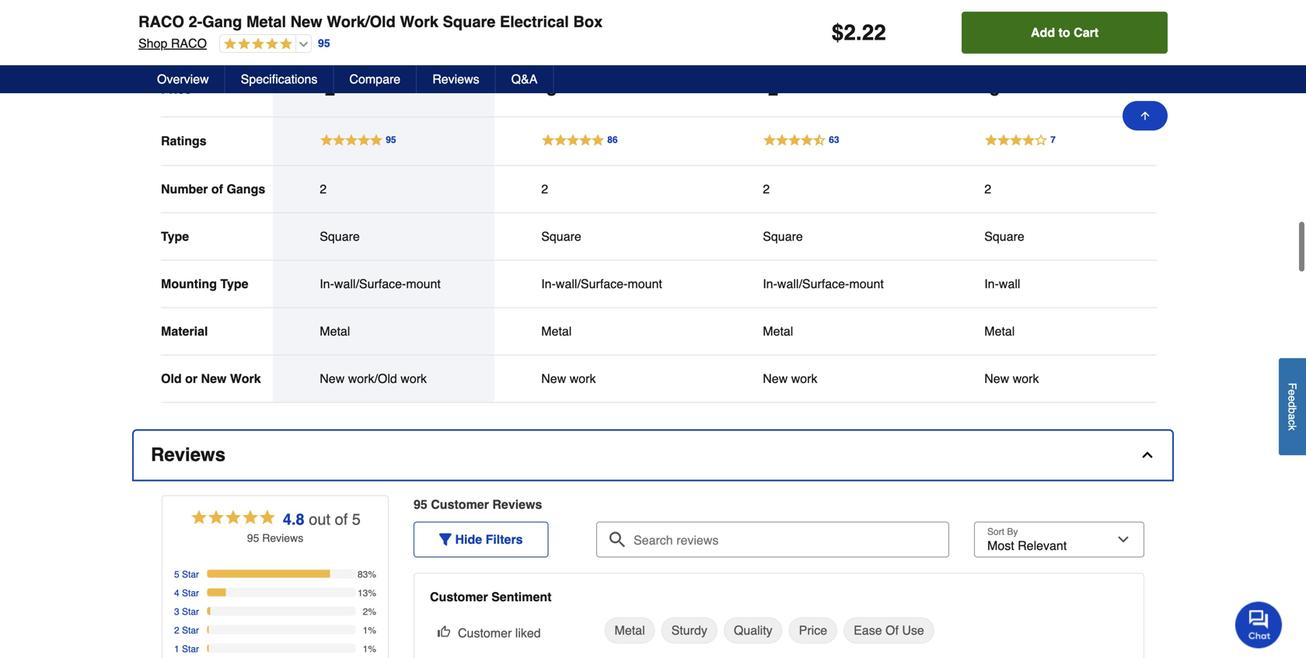 Task type: locate. For each thing, give the bounding box(es) containing it.
3 in-wall/surface-mount cell from the left
[[763, 276, 891, 292]]

new
[[291, 13, 323, 31], [201, 372, 227, 386], [320, 372, 345, 386], [541, 372, 566, 386], [763, 372, 788, 386], [985, 372, 1010, 386]]

1 horizontal spatial mount
[[628, 277, 662, 291]]

reviews down or at left
[[151, 444, 226, 466]]

review inside "4.8 out of 5 95 review s"
[[262, 532, 298, 545]]

chevron up image
[[1140, 447, 1156, 463]]

e up b
[[1287, 396, 1299, 402]]

1 horizontal spatial work
[[400, 13, 439, 31]]

work right or at left
[[230, 372, 261, 386]]

2 cell
[[320, 181, 448, 197], [541, 181, 670, 197], [763, 181, 891, 197], [985, 181, 1113, 197]]

1 horizontal spatial .
[[856, 20, 862, 45]]

0 horizontal spatial wall/surface-
[[334, 277, 406, 291]]

star up 4 star
[[182, 570, 199, 580]]

. inside $ 3 .
[[557, 81, 560, 92]]

review up filters at the bottom of page
[[493, 498, 535, 512]]

star for 5 star
[[182, 570, 199, 580]]

1 vertical spatial s
[[298, 532, 303, 545]]

to
[[378, 20, 390, 35], [599, 20, 611, 35], [821, 20, 833, 35], [1043, 20, 1054, 35], [1059, 25, 1071, 40]]

1 horizontal spatial s
[[535, 498, 542, 512]]

1 vertical spatial 95
[[414, 498, 428, 512]]

mounting type
[[161, 277, 249, 291]]

in-wall/surface-mount
[[320, 277, 441, 291], [541, 277, 662, 291], [763, 277, 884, 291]]

1 1% from the top
[[363, 626, 376, 636]]

1 wall/surface- from the left
[[334, 277, 406, 291]]

0 horizontal spatial mount
[[406, 277, 441, 291]]

square for 2nd square cell
[[541, 229, 582, 244]]

1 vertical spatial 1%
[[363, 644, 376, 655]]

3 star from the top
[[182, 607, 199, 618]]

review
[[493, 498, 535, 512], [262, 532, 298, 545]]

2 horizontal spatial in-wall/surface-mount cell
[[763, 276, 891, 292]]

liked
[[515, 626, 541, 641]]

1 vertical spatial reviews button
[[134, 431, 1173, 480]]

Search reviews text field
[[603, 522, 943, 549]]

0 horizontal spatial 22
[[338, 81, 348, 92]]

customer
[[431, 498, 489, 512], [430, 590, 488, 605], [458, 626, 512, 641]]

0 horizontal spatial 95
[[247, 532, 259, 545]]

0 horizontal spatial 3
[[174, 607, 179, 618]]

1 horizontal spatial reviews
[[433, 72, 480, 86]]

add to cart
[[350, 20, 418, 35], [572, 20, 640, 35], [793, 20, 861, 35], [1015, 20, 1083, 35], [1031, 25, 1099, 40]]

4.8 stars image down gang
[[220, 37, 292, 52]]

22
[[862, 20, 886, 45], [338, 81, 348, 92]]

3 star
[[174, 607, 199, 618]]

reviews button
[[417, 65, 496, 93], [134, 431, 1173, 480]]

2 horizontal spatial of
[[886, 624, 899, 638]]

2
[[844, 20, 856, 45], [325, 78, 335, 100], [768, 78, 779, 100], [320, 182, 327, 196], [541, 182, 548, 196], [763, 182, 770, 196], [985, 182, 992, 196], [174, 626, 179, 636]]

0 horizontal spatial review
[[262, 532, 298, 545]]

2 1% from the top
[[363, 644, 376, 655]]

1
[[174, 644, 179, 655]]

customer down customer sentiment
[[458, 626, 512, 641]]

s up hide filters button
[[535, 498, 542, 512]]

2 vertical spatial customer
[[458, 626, 512, 641]]

of left the gangs
[[211, 182, 223, 196]]

e
[[1287, 390, 1299, 396], [1287, 396, 1299, 402]]

1 horizontal spatial in-wall/surface-mount
[[541, 277, 662, 291]]

3 work from the left
[[791, 372, 818, 386]]

2 2 cell from the left
[[541, 181, 670, 197]]

3 new work from the left
[[985, 372, 1039, 386]]

material
[[161, 324, 208, 339]]

gangs
[[227, 182, 265, 196]]

2 square cell from the left
[[541, 229, 670, 244]]

new work/old work cell
[[320, 371, 448, 387]]

1 horizontal spatial review
[[493, 498, 535, 512]]

work
[[401, 372, 427, 386], [570, 372, 596, 386], [791, 372, 818, 386], [1013, 372, 1039, 386]]

type down number
[[161, 229, 189, 244]]

2 horizontal spatial new work
[[985, 372, 1039, 386]]

$ inside $ 3 .
[[541, 81, 547, 92]]

2 star from the top
[[182, 588, 199, 599]]

in-wall
[[985, 277, 1021, 291]]

3 right q&a at top left
[[547, 78, 557, 100]]

1 vertical spatial $
[[541, 81, 547, 92]]

new work/old work
[[320, 372, 427, 386]]

specifications button
[[225, 65, 334, 93]]

2 horizontal spatial mount
[[850, 277, 884, 291]]

metal cell
[[320, 324, 448, 339], [541, 324, 670, 339], [763, 324, 891, 339], [985, 324, 1113, 339]]

specifications
[[241, 72, 318, 86]]

1 new work from the left
[[541, 372, 596, 386]]

1 vertical spatial of
[[335, 511, 348, 529]]

1 horizontal spatial $
[[832, 20, 844, 45]]

0 vertical spatial $
[[832, 20, 844, 45]]

1 work from the left
[[401, 372, 427, 386]]

0 horizontal spatial 5
[[174, 570, 179, 580]]

b
[[1287, 408, 1299, 414]]

1 vertical spatial review
[[262, 532, 298, 545]]

raco down the 2-
[[171, 36, 207, 51]]

1 horizontal spatial 3
[[547, 78, 557, 100]]

0 vertical spatial of
[[211, 182, 223, 196]]

metal button
[[605, 618, 655, 644]]

price
[[799, 624, 828, 638]]

0 horizontal spatial $
[[541, 81, 547, 92]]

1 horizontal spatial in-wall/surface-mount cell
[[541, 276, 670, 292]]

.
[[856, 20, 862, 45], [557, 81, 560, 92]]

star
[[182, 570, 199, 580], [182, 588, 199, 599], [182, 607, 199, 618], [182, 626, 199, 636], [182, 644, 199, 655]]

0 horizontal spatial of
[[211, 182, 223, 196]]

0 horizontal spatial .
[[557, 81, 560, 92]]

1 horizontal spatial new work cell
[[763, 371, 891, 387]]

reviews for bottommost reviews button
[[151, 444, 226, 466]]

0 vertical spatial work
[[400, 13, 439, 31]]

customer up thumb up icon
[[430, 590, 488, 605]]

new work for second new work cell from the left
[[763, 372, 818, 386]]

wall
[[999, 277, 1021, 291]]

ease of use button
[[844, 618, 935, 644]]

3 down 4 in the left of the page
[[174, 607, 179, 618]]

of inside button
[[886, 624, 899, 638]]

1 2 cell from the left
[[320, 181, 448, 197]]

add
[[350, 20, 374, 35], [572, 20, 596, 35], [793, 20, 818, 35], [1015, 20, 1039, 35], [1031, 25, 1055, 40]]

4
[[174, 588, 179, 599]]

2 in-wall/surface-mount from the left
[[541, 277, 662, 291]]

4 work from the left
[[1013, 372, 1039, 386]]

2 horizontal spatial in-wall/surface-mount
[[763, 277, 884, 291]]

4.8 out of 5 95 review s
[[247, 511, 361, 545]]

thumb up image
[[438, 626, 450, 638]]

4 2 cell from the left
[[985, 181, 1113, 197]]

f e e d b a c k
[[1287, 383, 1299, 431]]

chat invite button image
[[1236, 602, 1283, 649]]

0 vertical spatial reviews button
[[417, 65, 496, 93]]

0 vertical spatial 5
[[990, 78, 1000, 100]]

star for 1 star
[[182, 644, 199, 655]]

0 horizontal spatial s
[[298, 532, 303, 545]]

2 horizontal spatial 95
[[414, 498, 428, 512]]

0 vertical spatial 3
[[547, 78, 557, 100]]

1 vertical spatial reviews
[[151, 444, 226, 466]]

reviews
[[433, 72, 480, 86], [151, 444, 226, 466]]

2 horizontal spatial new work cell
[[985, 371, 1113, 387]]

customer for customer sentiment
[[430, 590, 488, 605]]

95
[[318, 37, 330, 50], [414, 498, 428, 512], [247, 532, 259, 545]]

83%
[[358, 570, 376, 580]]

2 vertical spatial 95
[[247, 532, 259, 545]]

$
[[832, 20, 844, 45], [541, 81, 547, 92]]

0 horizontal spatial in-wall/surface-mount
[[320, 277, 441, 291]]

square
[[443, 13, 496, 31], [320, 229, 360, 244], [541, 229, 582, 244], [763, 229, 803, 244], [985, 229, 1025, 244]]

0 horizontal spatial in-wall/surface-mount cell
[[320, 276, 448, 292]]

1 metal cell from the left
[[320, 324, 448, 339]]

add to cart button
[[320, 10, 448, 46], [541, 10, 670, 46], [763, 10, 891, 46], [985, 10, 1113, 46], [962, 12, 1168, 54]]

2 in- from the left
[[541, 277, 556, 291]]

0 vertical spatial 1%
[[363, 626, 376, 636]]

star for 4 star
[[182, 588, 199, 599]]

raco up shop
[[138, 13, 184, 31]]

cart
[[393, 20, 418, 35], [615, 20, 640, 35], [836, 20, 861, 35], [1058, 20, 1083, 35], [1074, 25, 1099, 40]]

e up d
[[1287, 390, 1299, 396]]

sturdy button
[[662, 618, 718, 644]]

customer sentiment
[[430, 590, 552, 605]]

star right the 1
[[182, 644, 199, 655]]

1%
[[363, 626, 376, 636], [363, 644, 376, 655]]

2 horizontal spatial 5
[[990, 78, 1000, 100]]

3
[[547, 78, 557, 100], [174, 607, 179, 618]]

2 vertical spatial of
[[886, 624, 899, 638]]

2 vertical spatial 5
[[174, 570, 179, 580]]

star right 4 in the left of the page
[[182, 588, 199, 599]]

22 inside 2 22
[[338, 81, 348, 92]]

1% for 1 star
[[363, 644, 376, 655]]

of for number
[[211, 182, 223, 196]]

2 in-wall/surface-mount cell from the left
[[541, 276, 670, 292]]

4.8 stars image
[[220, 37, 292, 52], [190, 508, 277, 531]]

old
[[161, 372, 182, 386]]

star down 4 star
[[182, 607, 199, 618]]

1 vertical spatial .
[[557, 81, 560, 92]]

work for 1st new work cell from the right
[[1013, 372, 1039, 386]]

work/old
[[348, 372, 397, 386]]

0 horizontal spatial reviews
[[151, 444, 226, 466]]

4.8
[[283, 511, 305, 529]]

2 new work from the left
[[763, 372, 818, 386]]

95 for 95 customer review s
[[414, 498, 428, 512]]

0 vertical spatial 95
[[318, 37, 330, 50]]

in-wall/surface-mount for third 'in-wall/surface-mount' 'cell' from the left
[[763, 277, 884, 291]]

new work cell
[[541, 371, 670, 387], [763, 371, 891, 387], [985, 371, 1113, 387]]

1 horizontal spatial 5
[[352, 511, 361, 529]]

of
[[211, 182, 223, 196], [335, 511, 348, 529], [886, 624, 899, 638]]

of right out
[[335, 511, 348, 529]]

1 star from the top
[[182, 570, 199, 580]]

2 horizontal spatial wall/surface-
[[778, 277, 850, 291]]

4 in- from the left
[[985, 277, 999, 291]]

1 horizontal spatial new work
[[763, 372, 818, 386]]

13%
[[358, 588, 376, 599]]

4.8 stars image left 4.8
[[190, 508, 277, 531]]

type right mounting
[[220, 277, 249, 291]]

0 horizontal spatial new work cell
[[541, 371, 670, 387]]

raco
[[138, 13, 184, 31], [171, 36, 207, 51]]

1 vertical spatial 22
[[338, 81, 348, 92]]

review down 4.8
[[262, 532, 298, 545]]

3 wall/surface- from the left
[[778, 277, 850, 291]]

0 vertical spatial reviews
[[433, 72, 480, 86]]

metal for first metal cell from right
[[985, 324, 1015, 339]]

reviews for topmost reviews button
[[433, 72, 480, 86]]

5 inside "4.8 out of 5 95 review s"
[[352, 511, 361, 529]]

customer up hide at bottom
[[431, 498, 489, 512]]

1 vertical spatial 5
[[352, 511, 361, 529]]

95 for 95
[[318, 37, 330, 50]]

sturdy
[[672, 624, 708, 638]]

1 vertical spatial work
[[230, 372, 261, 386]]

of left use
[[886, 624, 899, 638]]

0 horizontal spatial new work
[[541, 372, 596, 386]]

work right work/old
[[400, 13, 439, 31]]

2-
[[189, 13, 202, 31]]

0 vertical spatial s
[[535, 498, 542, 512]]

mount
[[406, 277, 441, 291], [628, 277, 662, 291], [850, 277, 884, 291]]

wall/surface-
[[334, 277, 406, 291], [556, 277, 628, 291], [778, 277, 850, 291]]

filters
[[486, 533, 523, 547]]

type
[[161, 229, 189, 244], [220, 277, 249, 291]]

in-wall/surface-mount cell
[[320, 276, 448, 292], [541, 276, 670, 292], [763, 276, 891, 292]]

1 horizontal spatial 95
[[318, 37, 330, 50]]

1 vertical spatial 4.8 stars image
[[190, 508, 277, 531]]

s down 4.8
[[298, 532, 303, 545]]

3 in-wall/surface-mount from the left
[[763, 277, 884, 291]]

4 square cell from the left
[[985, 229, 1113, 244]]

hide filters button
[[414, 522, 549, 558]]

0 vertical spatial raco
[[138, 13, 184, 31]]

reviews left q&a at top left
[[433, 72, 480, 86]]

0 horizontal spatial type
[[161, 229, 189, 244]]

quality
[[734, 624, 773, 638]]

95 inside "4.8 out of 5 95 review s"
[[247, 532, 259, 545]]

1 vertical spatial customer
[[430, 590, 488, 605]]

3 square cell from the left
[[763, 229, 891, 244]]

in-wall/surface-mount for third 'in-wall/surface-mount' 'cell' from right
[[320, 277, 441, 291]]

new work
[[541, 372, 596, 386], [763, 372, 818, 386], [985, 372, 1039, 386]]

1 square cell from the left
[[320, 229, 448, 244]]

5 star
[[174, 570, 199, 580]]

1 horizontal spatial wall/surface-
[[556, 277, 628, 291]]

5
[[990, 78, 1000, 100], [352, 511, 361, 529], [174, 570, 179, 580]]

0 vertical spatial .
[[856, 20, 862, 45]]

square for 4th square cell from the right
[[320, 229, 360, 244]]

1 horizontal spatial of
[[335, 511, 348, 529]]

use
[[902, 624, 925, 638]]

0 vertical spatial type
[[161, 229, 189, 244]]

star up 1 star
[[182, 626, 199, 636]]

in- inside cell
[[985, 277, 999, 291]]

1 horizontal spatial type
[[220, 277, 249, 291]]

2 work from the left
[[570, 372, 596, 386]]

4 star from the top
[[182, 626, 199, 636]]

square cell
[[320, 229, 448, 244], [541, 229, 670, 244], [763, 229, 891, 244], [985, 229, 1113, 244]]

f
[[1287, 383, 1299, 390]]

1 in-wall/surface-mount from the left
[[320, 277, 441, 291]]

metal
[[246, 13, 286, 31], [320, 324, 350, 339], [541, 324, 572, 339], [763, 324, 794, 339], [985, 324, 1015, 339]]

5 star from the top
[[182, 644, 199, 655]]

0 vertical spatial 22
[[862, 20, 886, 45]]

work for second new work cell from the left
[[791, 372, 818, 386]]

1 vertical spatial raco
[[171, 36, 207, 51]]



Task type: describe. For each thing, give the bounding box(es) containing it.
$ for 3
[[541, 81, 547, 92]]

c
[[1287, 420, 1299, 426]]

mounting
[[161, 277, 217, 291]]

0 vertical spatial customer
[[431, 498, 489, 512]]

$ for 2
[[832, 20, 844, 45]]

0 vertical spatial 4.8 stars image
[[220, 37, 292, 52]]

quality button
[[724, 618, 783, 644]]

d
[[1287, 402, 1299, 408]]

1 e from the top
[[1287, 390, 1299, 396]]

square for fourth square cell from the left
[[985, 229, 1025, 244]]

box
[[573, 13, 603, 31]]

q&a button
[[496, 65, 554, 93]]

1 vertical spatial type
[[220, 277, 249, 291]]

4 star
[[174, 588, 199, 599]]

. for 2
[[856, 20, 862, 45]]

compare
[[350, 72, 401, 86]]

customer for customer liked
[[458, 626, 512, 641]]

star for 3 star
[[182, 607, 199, 618]]

compare button
[[334, 65, 417, 93]]

metal for second metal cell
[[541, 324, 572, 339]]

star for 2 star
[[182, 626, 199, 636]]

3 2 cell from the left
[[763, 181, 891, 197]]

2 star
[[174, 626, 199, 636]]

2 22
[[325, 78, 348, 100]]

ease of use
[[854, 624, 925, 638]]

arrow up image
[[1139, 110, 1152, 122]]

1% for 2 star
[[363, 626, 376, 636]]

in-wall cell
[[985, 276, 1113, 292]]

2 e from the top
[[1287, 396, 1299, 402]]

2%
[[363, 607, 376, 618]]

1 star
[[174, 644, 199, 655]]

s inside "4.8 out of 5 95 review s"
[[298, 532, 303, 545]]

ratings
[[161, 134, 207, 148]]

5 for 5
[[990, 78, 1000, 100]]

new inside cell
[[320, 372, 345, 386]]

0 horizontal spatial work
[[230, 372, 261, 386]]

filter image
[[439, 534, 452, 546]]

2 metal cell from the left
[[541, 324, 670, 339]]

work/old
[[327, 13, 396, 31]]

number
[[161, 182, 208, 196]]

1 in- from the left
[[320, 277, 334, 291]]

1 vertical spatial 3
[[174, 607, 179, 618]]

3 mount from the left
[[850, 277, 884, 291]]

$ 3 .
[[541, 78, 560, 100]]

metal
[[615, 624, 645, 638]]

in-wall/surface-mount for 2nd 'in-wall/surface-mount' 'cell' from left
[[541, 277, 662, 291]]

5 for 5 star
[[174, 570, 179, 580]]

1 in-wall/surface-mount cell from the left
[[320, 276, 448, 292]]

new work for 1st new work cell from the right
[[985, 372, 1039, 386]]

price
[[161, 82, 191, 96]]

customer liked
[[458, 626, 541, 641]]

of inside "4.8 out of 5 95 review s"
[[335, 511, 348, 529]]

price button
[[789, 618, 838, 644]]

3 new work cell from the left
[[985, 371, 1113, 387]]

of for ease
[[886, 624, 899, 638]]

shop
[[138, 36, 167, 51]]

number of gangs
[[161, 182, 265, 196]]

95 customer review s
[[414, 498, 542, 512]]

q&a
[[511, 72, 538, 86]]

or
[[185, 372, 198, 386]]

new work for third new work cell from the right
[[541, 372, 596, 386]]

raco 2-gang metal new work/old work square electrical box
[[138, 13, 603, 31]]

4 metal cell from the left
[[985, 324, 1113, 339]]

k
[[1287, 426, 1299, 431]]

square for 3rd square cell from left
[[763, 229, 803, 244]]

sentiment
[[492, 590, 552, 605]]

shop raco
[[138, 36, 207, 51]]

2 new work cell from the left
[[763, 371, 891, 387]]

1 horizontal spatial 22
[[862, 20, 886, 45]]

0 vertical spatial review
[[493, 498, 535, 512]]

electrical
[[500, 13, 569, 31]]

work for third new work cell from the right
[[570, 372, 596, 386]]

$ 2 . 22
[[832, 20, 886, 45]]

ease
[[854, 624, 882, 638]]

3 in- from the left
[[763, 277, 778, 291]]

1 new work cell from the left
[[541, 371, 670, 387]]

3 metal cell from the left
[[763, 324, 891, 339]]

. for 3
[[557, 81, 560, 92]]

2 wall/surface- from the left
[[556, 277, 628, 291]]

1 mount from the left
[[406, 277, 441, 291]]

old or new work
[[161, 372, 261, 386]]

2 mount from the left
[[628, 277, 662, 291]]

hide
[[455, 533, 482, 547]]

overview
[[157, 72, 209, 86]]

gang
[[202, 13, 242, 31]]

metal for fourth metal cell from right
[[320, 324, 350, 339]]

f e e d b a c k button
[[1279, 359, 1307, 456]]

metal for 2nd metal cell from the right
[[763, 324, 794, 339]]

out
[[309, 511, 331, 529]]

overview button
[[142, 65, 225, 93]]

a
[[1287, 414, 1299, 420]]

hide filters
[[455, 533, 523, 547]]



Task type: vqa. For each thing, say whether or not it's contained in the screenshot.


